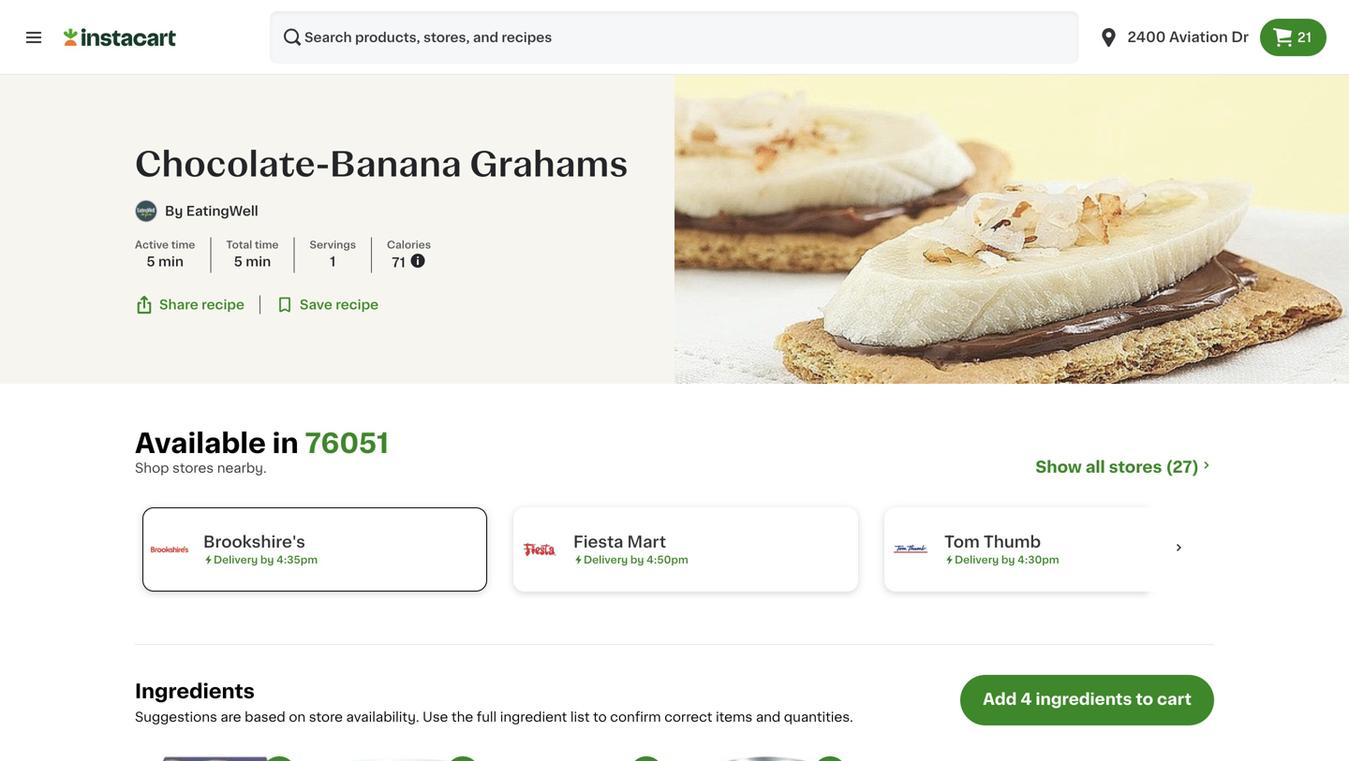 Task type: locate. For each thing, give the bounding box(es) containing it.
quantities.
[[784, 711, 853, 724]]

delivery down brookshire's
[[214, 555, 258, 565]]

save recipe
[[300, 298, 379, 312]]

min down active
[[158, 255, 184, 269]]

21 button
[[1260, 19, 1327, 56]]

recipe
[[201, 298, 244, 312], [336, 298, 379, 312]]

recipe for share recipe
[[201, 298, 244, 312]]

2 recipe from the left
[[336, 298, 379, 312]]

71
[[392, 256, 405, 269]]

time for total time 5 min
[[255, 240, 279, 250]]

0 vertical spatial to
[[1136, 692, 1153, 708]]

min down the total at left top
[[246, 255, 271, 269]]

product group down list
[[502, 757, 663, 762]]

to
[[1136, 692, 1153, 708], [593, 711, 607, 724]]

correct
[[664, 711, 712, 724]]

to left cart
[[1136, 692, 1153, 708]]

2 5 from the left
[[234, 255, 243, 269]]

5 for total time 5 min
[[234, 255, 243, 269]]

1 min from the left
[[158, 255, 184, 269]]

delivery
[[214, 555, 258, 565], [584, 555, 628, 565], [955, 555, 999, 565]]

list
[[570, 711, 590, 724]]

to right list
[[593, 711, 607, 724]]

2400
[[1127, 30, 1166, 44]]

1 delivery from the left
[[214, 555, 258, 565]]

2 min from the left
[[246, 255, 271, 269]]

time inside the total time 5 min
[[255, 240, 279, 250]]

save recipe button
[[275, 296, 379, 314]]

delivery by 4:30pm
[[955, 555, 1059, 565]]

available
[[135, 430, 266, 457]]

product group
[[135, 757, 296, 762], [319, 757, 480, 762], [502, 757, 663, 762], [686, 757, 847, 762]]

fiesta mart
[[573, 534, 666, 550]]

by down brookshire's
[[260, 555, 274, 565]]

2 time from the left
[[255, 240, 279, 250]]

delivery down fiesta
[[584, 555, 628, 565]]

1 5 from the left
[[146, 255, 155, 269]]

product group down are
[[135, 757, 296, 762]]

by down thumb
[[1001, 555, 1015, 565]]

2400 aviation dr button
[[1086, 11, 1260, 64], [1097, 11, 1249, 64]]

servings 1
[[310, 240, 356, 269]]

1 recipe from the left
[[201, 298, 244, 312]]

1 horizontal spatial delivery
[[584, 555, 628, 565]]

2 by from the left
[[630, 555, 644, 565]]

4:30pm
[[1018, 555, 1059, 565]]

1
[[330, 255, 336, 269]]

1 by from the left
[[260, 555, 274, 565]]

full
[[477, 711, 497, 724]]

1 vertical spatial to
[[593, 711, 607, 724]]

chocolate-banana grahams
[[135, 148, 628, 181]]

delivery down tom
[[955, 555, 999, 565]]

recipe right save
[[336, 298, 379, 312]]

3 by from the left
[[1001, 555, 1015, 565]]

delivery for brookshire's
[[214, 555, 258, 565]]

min inside active time 5 min
[[158, 255, 184, 269]]

1 time from the left
[[171, 240, 195, 250]]

mart
[[627, 534, 666, 550]]

add 4 ingredients to cart
[[983, 692, 1192, 708]]

4 product group from the left
[[686, 757, 847, 762]]

time right the total at left top
[[255, 240, 279, 250]]

1 horizontal spatial to
[[1136, 692, 1153, 708]]

1 horizontal spatial by
[[630, 555, 644, 565]]

0 horizontal spatial recipe
[[201, 298, 244, 312]]

min for active time 5 min
[[158, 255, 184, 269]]

5 for active time 5 min
[[146, 255, 155, 269]]

min
[[158, 255, 184, 269], [246, 255, 271, 269]]

stores
[[1109, 460, 1162, 475], [172, 462, 214, 475]]

by
[[260, 555, 274, 565], [630, 555, 644, 565], [1001, 555, 1015, 565]]

by for brookshire's
[[260, 555, 274, 565]]

time
[[171, 240, 195, 250], [255, 240, 279, 250]]

0 horizontal spatial stores
[[172, 462, 214, 475]]

4
[[1021, 692, 1032, 708]]

add 4 ingredients to cart button
[[960, 675, 1214, 726]]

5 inside active time 5 min
[[146, 255, 155, 269]]

brookshire's
[[203, 534, 305, 550]]

None search field
[[270, 11, 1079, 64]]

time for active time 5 min
[[171, 240, 195, 250]]

2 horizontal spatial by
[[1001, 555, 1015, 565]]

1 2400 aviation dr button from the left
[[1086, 11, 1260, 64]]

1 horizontal spatial time
[[255, 240, 279, 250]]

by
[[165, 205, 183, 218]]

1 horizontal spatial stores
[[1109, 460, 1162, 475]]

0 horizontal spatial delivery
[[214, 555, 258, 565]]

on
[[289, 711, 306, 724]]

delivery by 4:35pm
[[214, 555, 318, 565]]

recipe for save recipe
[[336, 298, 379, 312]]

and
[[756, 711, 781, 724]]

items
[[716, 711, 753, 724]]

5
[[146, 255, 155, 269], [234, 255, 243, 269]]

time right active
[[171, 240, 195, 250]]

2 horizontal spatial delivery
[[955, 555, 999, 565]]

share recipe button
[[135, 296, 244, 314]]

0 horizontal spatial time
[[171, 240, 195, 250]]

stores right all
[[1109, 460, 1162, 475]]

3 delivery from the left
[[955, 555, 999, 565]]

1 horizontal spatial recipe
[[336, 298, 379, 312]]

5 down the total at left top
[[234, 255, 243, 269]]

5 inside the total time 5 min
[[234, 255, 243, 269]]

5 down active
[[146, 255, 155, 269]]

tom thumb
[[944, 534, 1041, 550]]

0 horizontal spatial by
[[260, 555, 274, 565]]

delivery by 4:50pm
[[584, 555, 688, 565]]

0 horizontal spatial 5
[[146, 255, 155, 269]]

chocolate-
[[135, 148, 330, 181]]

min inside the total time 5 min
[[246, 255, 271, 269]]

product group down and
[[686, 757, 847, 762]]

recipe right share
[[201, 298, 244, 312]]

tom
[[944, 534, 980, 550]]

product group down 'availability.'
[[319, 757, 480, 762]]

0 horizontal spatial min
[[158, 255, 184, 269]]

by for tom thumb
[[1001, 555, 1015, 565]]

chocolate-banana grahams image
[[675, 75, 1349, 384]]

dr
[[1231, 30, 1249, 44]]

use
[[423, 711, 448, 724]]

store
[[309, 711, 343, 724]]

time inside active time 5 min
[[171, 240, 195, 250]]

save
[[300, 298, 332, 312]]

2 delivery from the left
[[584, 555, 628, 565]]

by down mart
[[630, 555, 644, 565]]

cart
[[1157, 692, 1192, 708]]

shop
[[135, 462, 169, 475]]

1 horizontal spatial min
[[246, 255, 271, 269]]

1 horizontal spatial 5
[[234, 255, 243, 269]]

min for total time 5 min
[[246, 255, 271, 269]]

stores down the available
[[172, 462, 214, 475]]

all
[[1086, 460, 1105, 475]]

active time 5 min
[[135, 240, 195, 269]]



Task type: vqa. For each thing, say whether or not it's contained in the screenshot.
in-
no



Task type: describe. For each thing, give the bounding box(es) containing it.
banana
[[330, 148, 462, 181]]

fiesta mart image
[[521, 531, 558, 569]]

4:50pm
[[647, 555, 688, 565]]

servings
[[310, 240, 356, 250]]

show all stores (27) button
[[1036, 457, 1214, 478]]

tom thumb image
[[892, 531, 929, 569]]

0 horizontal spatial to
[[593, 711, 607, 724]]

2 product group from the left
[[319, 757, 480, 762]]

2400 aviation dr
[[1127, 30, 1249, 44]]

share recipe
[[159, 298, 244, 312]]

total
[[226, 240, 252, 250]]

calories
[[387, 240, 431, 250]]

stores inside available in 76051 shop stores nearby.
[[172, 462, 214, 475]]

to inside 'button'
[[1136, 692, 1153, 708]]

4:35pm
[[277, 555, 318, 565]]

availability.
[[346, 711, 419, 724]]

3 product group from the left
[[502, 757, 663, 762]]

instacart logo image
[[64, 26, 176, 49]]

fiesta
[[573, 534, 623, 550]]

2 2400 aviation dr button from the left
[[1097, 11, 1249, 64]]

show all stores (27)
[[1036, 460, 1199, 475]]

confirm
[[610, 711, 661, 724]]

eatingwell
[[186, 205, 258, 218]]

are
[[221, 711, 241, 724]]

21
[[1297, 31, 1312, 44]]

share
[[159, 298, 198, 312]]

by for fiesta mart
[[630, 555, 644, 565]]

grahams
[[470, 148, 628, 181]]

show
[[1036, 460, 1082, 475]]

based
[[245, 711, 286, 724]]

76051
[[305, 430, 389, 457]]

the
[[451, 711, 473, 724]]

(27)
[[1166, 460, 1199, 475]]

suggestions are based on store availability. use the full ingredient list to confirm correct items and quantities.
[[135, 711, 853, 724]]

add
[[983, 692, 1017, 708]]

delivery for tom thumb
[[955, 555, 999, 565]]

brookshire's image
[[151, 531, 188, 569]]

active
[[135, 240, 169, 250]]

available in 76051 shop stores nearby.
[[135, 430, 389, 475]]

Search field
[[270, 11, 1079, 64]]

76051 button
[[305, 429, 389, 459]]

in
[[272, 430, 299, 457]]

1 product group from the left
[[135, 757, 296, 762]]

total time 5 min
[[226, 240, 279, 269]]

by eatingwell
[[165, 205, 258, 218]]

thumb
[[984, 534, 1041, 550]]

suggestions
[[135, 711, 217, 724]]

delivery for fiesta mart
[[584, 555, 628, 565]]

nearby.
[[217, 462, 267, 475]]

stores inside button
[[1109, 460, 1162, 475]]

ingredients
[[1036, 692, 1132, 708]]

aviation
[[1169, 30, 1228, 44]]

ingredient
[[500, 711, 567, 724]]



